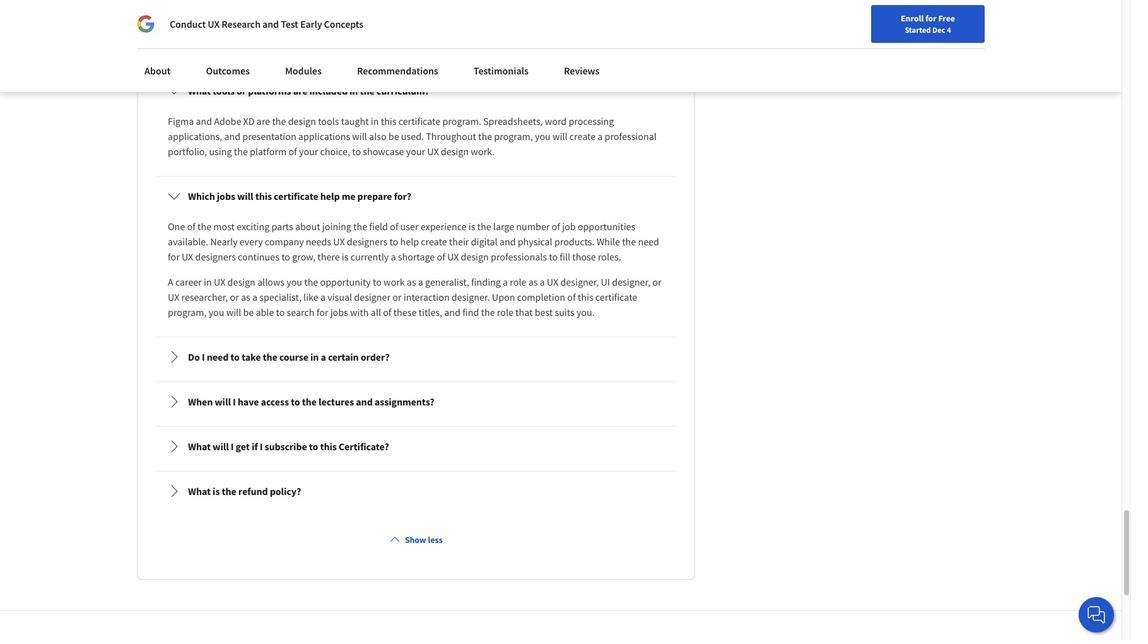 Task type: locate. For each thing, give the bounding box(es) containing it.
1 vertical spatial for
[[168, 251, 180, 263]]

work
[[384, 276, 405, 289]]

one of the most exciting parts about joining the field of user experience is the large number of job opportunities available. nearly every company needs ux designers to help create their digital and physical products. while the need for ux designers continues to grow, there is currently a shortage of ux design professionals to fill those roles.
[[168, 220, 661, 263]]

about
[[295, 220, 320, 233]]

what left get
[[188, 441, 211, 453]]

opportunities
[[578, 220, 636, 233]]

are inside dropdown button
[[293, 85, 308, 97]]

about
[[145, 64, 171, 77]]

2 designer, from the left
[[612, 276, 651, 289]]

what down outcomes link
[[188, 85, 211, 97]]

for down like
[[317, 306, 328, 319]]

2 vertical spatial what
[[188, 486, 211, 498]]

a
[[598, 130, 603, 143], [391, 251, 396, 263], [418, 276, 423, 289], [503, 276, 508, 289], [540, 276, 545, 289], [252, 291, 257, 304], [321, 291, 326, 304], [321, 351, 326, 364]]

jobs right which
[[217, 190, 235, 203]]

1 horizontal spatial is
[[342, 251, 349, 263]]

you up specialist,
[[287, 276, 302, 289]]

2 vertical spatial is
[[213, 486, 220, 498]]

to left fill
[[549, 251, 558, 263]]

program, down spreadsheets,
[[494, 130, 533, 143]]

0 vertical spatial what
[[188, 85, 211, 97]]

0 vertical spatial for
[[926, 13, 937, 24]]

lectures
[[319, 396, 354, 409]]

these
[[394, 306, 417, 319]]

large
[[493, 220, 514, 233]]

this up exciting
[[255, 190, 272, 203]]

a left certain on the left
[[321, 351, 326, 364]]

0 horizontal spatial are
[[257, 115, 270, 128]]

1 horizontal spatial certificate
[[399, 115, 441, 128]]

a down processing
[[598, 130, 603, 143]]

curriculum?
[[377, 85, 430, 97]]

you down researcher,
[[209, 306, 224, 319]]

as up completion
[[529, 276, 538, 289]]

field
[[369, 220, 388, 233]]

be left "able"
[[243, 306, 254, 319]]

this up you.
[[578, 291, 594, 304]]

the up presentation
[[272, 115, 286, 128]]

ux down throughout
[[427, 145, 439, 158]]

the up taught
[[360, 85, 375, 97]]

0 horizontal spatial designer,
[[561, 276, 599, 289]]

and left find
[[444, 306, 461, 319]]

designers down nearly
[[195, 251, 236, 263]]

certificate
[[399, 115, 441, 128], [274, 190, 319, 203], [596, 291, 638, 304]]

1 vertical spatial are
[[257, 115, 270, 128]]

2 what from the top
[[188, 441, 211, 453]]

of up suits
[[568, 291, 576, 304]]

and inside when will i have access to the lectures and assignments? dropdown button
[[356, 396, 373, 409]]

0 vertical spatial jobs
[[217, 190, 235, 203]]

1 horizontal spatial create
[[570, 130, 596, 143]]

1 designer, from the left
[[561, 276, 599, 289]]

in inside a career in ux design allows you the opportunity to work as a generalist, finding a role as a ux designer, ui designer, or ux researcher, or as a specialist, like a visual designer or interaction designer. upon completion of this certificate program, you will be able to search for jobs with all of these titles, and find the role that best suits you.
[[204, 276, 212, 289]]

1 vertical spatial jobs
[[330, 306, 348, 319]]

the right while
[[622, 236, 636, 248]]

0 vertical spatial you
[[535, 130, 551, 143]]

0 horizontal spatial create
[[421, 236, 447, 248]]

1 vertical spatial certificate
[[274, 190, 319, 203]]

1 horizontal spatial program,
[[494, 130, 533, 143]]

get
[[236, 441, 250, 453]]

for inside a career in ux design allows you the opportunity to work as a generalist, finding a role as a ux designer, ui designer, or ux researcher, or as a specialist, like a visual designer or interaction designer. upon completion of this certificate program, you will be able to search for jobs with all of these titles, and find the role that best suits you.
[[317, 306, 328, 319]]

adobe
[[214, 115, 241, 128]]

do
[[188, 351, 200, 364]]

0 vertical spatial create
[[570, 130, 596, 143]]

for down available.
[[168, 251, 180, 263]]

1 vertical spatial help
[[400, 236, 419, 248]]

0 vertical spatial is
[[469, 220, 475, 233]]

less
[[428, 535, 443, 546]]

create inside figma and adobe xd are the design tools taught in this certificate program. spreadsheets, word processing applications, and presentation applications will also be used. throughout the program, you will create a professional portfolio, using the platform of your choice, to showcase your ux design work.
[[570, 130, 596, 143]]

ux down their
[[447, 251, 459, 263]]

is up the digital
[[469, 220, 475, 233]]

work.
[[471, 145, 495, 158]]

the left refund
[[222, 486, 237, 498]]

list
[[153, 0, 679, 555]]

what for what is the refund policy?
[[188, 486, 211, 498]]

0 horizontal spatial tools
[[213, 85, 235, 97]]

digital
[[471, 236, 498, 248]]

or down work
[[393, 291, 402, 304]]

designer,
[[561, 276, 599, 289], [612, 276, 651, 289]]

for inside the one of the most exciting parts about joining the field of user experience is the large number of job opportunities available. nearly every company needs ux designers to help create their digital and physical products. while the need for ux designers continues to grow, there is currently a shortage of ux design professionals to fill those roles.
[[168, 251, 180, 263]]

0 horizontal spatial program,
[[168, 306, 207, 319]]

1 vertical spatial is
[[342, 251, 349, 263]]

1 horizontal spatial you
[[287, 276, 302, 289]]

this inside figma and adobe xd are the design tools taught in this certificate program. spreadsheets, word processing applications, and presentation applications will also be used. throughout the program, you will create a professional portfolio, using the platform of your choice, to showcase your ux design work.
[[381, 115, 397, 128]]

throughout
[[426, 130, 476, 143]]

company
[[265, 236, 304, 248]]

2 vertical spatial certificate
[[596, 291, 638, 304]]

1 horizontal spatial tools
[[318, 115, 339, 128]]

0 vertical spatial be
[[389, 130, 399, 143]]

help down user
[[400, 236, 419, 248]]

to right choice,
[[352, 145, 361, 158]]

this
[[381, 115, 397, 128], [255, 190, 272, 203], [578, 291, 594, 304], [320, 441, 337, 453]]

1 vertical spatial what
[[188, 441, 211, 453]]

create down experience
[[421, 236, 447, 248]]

1 vertical spatial designers
[[195, 251, 236, 263]]

design
[[288, 115, 316, 128], [441, 145, 469, 158], [461, 251, 489, 263], [228, 276, 256, 289]]

chat with us image
[[1087, 605, 1107, 625]]

design up applications
[[288, 115, 316, 128]]

role
[[510, 276, 527, 289], [497, 306, 514, 319]]

english button
[[857, 0, 933, 41]]

0 vertical spatial are
[[293, 85, 308, 97]]

user
[[400, 220, 419, 233]]

needs
[[306, 236, 331, 248]]

most
[[214, 220, 235, 233]]

1 horizontal spatial designer,
[[612, 276, 651, 289]]

you
[[535, 130, 551, 143], [287, 276, 302, 289], [209, 306, 224, 319]]

design down the digital
[[461, 251, 489, 263]]

to left take
[[231, 351, 240, 364]]

to right the subscribe
[[309, 441, 318, 453]]

certificate inside dropdown button
[[274, 190, 319, 203]]

1 horizontal spatial be
[[389, 130, 399, 143]]

help
[[320, 190, 340, 203], [400, 236, 419, 248]]

0 horizontal spatial your
[[299, 145, 318, 158]]

2 horizontal spatial certificate
[[596, 291, 638, 304]]

and inside the one of the most exciting parts about joining the field of user experience is the large number of job opportunities available. nearly every company needs ux designers to help create their digital and physical products. while the need for ux designers continues to grow, there is currently a shortage of ux design professionals to fill those roles.
[[500, 236, 516, 248]]

you.
[[577, 306, 595, 319]]

of right the platform
[[289, 145, 297, 158]]

in up "also"
[[371, 115, 379, 128]]

1 horizontal spatial need
[[638, 236, 659, 248]]

this inside what will i get if i subscribe to this certificate? dropdown button
[[320, 441, 337, 453]]

0 vertical spatial role
[[510, 276, 527, 289]]

this up "also"
[[381, 115, 397, 128]]

0 horizontal spatial be
[[243, 306, 254, 319]]

2 horizontal spatial for
[[926, 13, 937, 24]]

your down used.
[[406, 145, 425, 158]]

None search field
[[180, 8, 483, 33]]

are inside figma and adobe xd are the design tools taught in this certificate program. spreadsheets, word processing applications, and presentation applications will also be used. throughout the program, you will create a professional portfolio, using the platform of your choice, to showcase your ux design work.
[[257, 115, 270, 128]]

show less
[[405, 535, 443, 546]]

1 horizontal spatial as
[[407, 276, 416, 289]]

1 vertical spatial program,
[[168, 306, 207, 319]]

the inside the what is the refund policy? dropdown button
[[222, 486, 237, 498]]

refund
[[238, 486, 268, 498]]

2 vertical spatial you
[[209, 306, 224, 319]]

is right "there"
[[342, 251, 349, 263]]

available.
[[168, 236, 208, 248]]

0 vertical spatial need
[[638, 236, 659, 248]]

i
[[202, 351, 205, 364], [233, 396, 236, 409], [231, 441, 234, 453], [260, 441, 263, 453]]

help inside the one of the most exciting parts about joining the field of user experience is the large number of job opportunities available. nearly every company needs ux designers to help create their digital and physical products. while the need for ux designers continues to grow, there is currently a shortage of ux design professionals to fill those roles.
[[400, 236, 419, 248]]

what is the refund policy?
[[188, 486, 301, 498]]

will down word
[[553, 130, 568, 143]]

program,
[[494, 130, 533, 143], [168, 306, 207, 319]]

the left lectures
[[302, 396, 317, 409]]

ux inside figma and adobe xd are the design tools taught in this certificate program. spreadsheets, word processing applications, and presentation applications will also be used. throughout the program, you will create a professional portfolio, using the platform of your choice, to showcase your ux design work.
[[427, 145, 439, 158]]

0 vertical spatial program,
[[494, 130, 533, 143]]

0 horizontal spatial help
[[320, 190, 340, 203]]

will right when on the left of the page
[[215, 396, 231, 409]]

role down upon
[[497, 306, 514, 319]]

ux
[[208, 18, 220, 30], [427, 145, 439, 158], [333, 236, 345, 248], [182, 251, 193, 263], [447, 251, 459, 263], [214, 276, 226, 289], [547, 276, 559, 289], [168, 291, 179, 304]]

tools inside figma and adobe xd are the design tools taught in this certificate program. spreadsheets, word processing applications, and presentation applications will also be used. throughout the program, you will create a professional portfolio, using the platform of your choice, to showcase your ux design work.
[[318, 115, 339, 128]]

1 vertical spatial role
[[497, 306, 514, 319]]

create down processing
[[570, 130, 596, 143]]

to inside figma and adobe xd are the design tools taught in this certificate program. spreadsheets, word processing applications, and presentation applications will also be used. throughout the program, you will create a professional portfolio, using the platform of your choice, to showcase your ux design work.
[[352, 145, 361, 158]]

will inside a career in ux design allows you the opportunity to work as a generalist, finding a role as a ux designer, ui designer, or ux researcher, or as a specialist, like a visual designer or interaction designer. upon completion of this certificate program, you will be able to search for jobs with all of these titles, and find the role that best suits you.
[[226, 306, 241, 319]]

will left "able"
[[226, 306, 241, 319]]

me
[[342, 190, 356, 203]]

of left user
[[390, 220, 398, 233]]

you down word
[[535, 130, 551, 143]]

1 horizontal spatial your
[[406, 145, 425, 158]]

or
[[237, 85, 246, 97], [653, 276, 662, 289], [230, 291, 239, 304], [393, 291, 402, 304]]

tools up applications
[[318, 115, 339, 128]]

1 horizontal spatial jobs
[[330, 306, 348, 319]]

design down throughout
[[441, 145, 469, 158]]

2 horizontal spatial you
[[535, 130, 551, 143]]

designer, down those
[[561, 276, 599, 289]]

0 horizontal spatial need
[[207, 351, 229, 364]]

as right work
[[407, 276, 416, 289]]

ux up completion
[[547, 276, 559, 289]]

your down applications
[[299, 145, 318, 158]]

dec
[[933, 25, 946, 35]]

0 horizontal spatial is
[[213, 486, 220, 498]]

jobs inside dropdown button
[[217, 190, 235, 203]]

1 vertical spatial you
[[287, 276, 302, 289]]

i right if
[[260, 441, 263, 453]]

that
[[516, 306, 533, 319]]

tools inside dropdown button
[[213, 85, 235, 97]]

2 horizontal spatial is
[[469, 220, 475, 233]]

0 horizontal spatial designers
[[195, 251, 236, 263]]

1 horizontal spatial for
[[317, 306, 328, 319]]

and right lectures
[[356, 396, 373, 409]]

1 vertical spatial be
[[243, 306, 254, 319]]

the up work.
[[478, 130, 492, 143]]

create inside the one of the most exciting parts about joining the field of user experience is the large number of job opportunities available. nearly every company needs ux designers to help create their digital and physical products. while the need for ux designers continues to grow, there is currently a shortage of ux design professionals to fill those roles.
[[421, 236, 447, 248]]

certificate?
[[339, 441, 389, 453]]

professionals
[[491, 251, 547, 263]]

choice,
[[320, 145, 350, 158]]

of right all
[[383, 306, 392, 319]]

3 what from the top
[[188, 486, 211, 498]]

certificate down ui
[[596, 291, 638, 304]]

nearly
[[210, 236, 238, 248]]

1 horizontal spatial are
[[293, 85, 308, 97]]

1 vertical spatial need
[[207, 351, 229, 364]]

ui
[[601, 276, 610, 289]]

reviews
[[564, 64, 600, 77]]

jobs down visual
[[330, 306, 348, 319]]

0 horizontal spatial jobs
[[217, 190, 235, 203]]

are right xd at the left top of page
[[257, 115, 270, 128]]

1 vertical spatial create
[[421, 236, 447, 248]]

program, inside a career in ux design allows you the opportunity to work as a generalist, finding a role as a ux designer, ui designer, or ux researcher, or as a specialist, like a visual designer or interaction designer. upon completion of this certificate program, you will be able to search for jobs with all of these titles, and find the role that best suits you.
[[168, 306, 207, 319]]

need inside the one of the most exciting parts about joining the field of user experience is the large number of job opportunities available. nearly every company needs ux designers to help create their digital and physical products. while the need for ux designers continues to grow, there is currently a shortage of ux design professionals to fill those roles.
[[638, 236, 659, 248]]

be right "also"
[[389, 130, 399, 143]]

recommendations link
[[350, 57, 446, 85]]

ux right the conduct
[[208, 18, 220, 30]]

0 horizontal spatial for
[[168, 251, 180, 263]]

test
[[281, 18, 298, 30]]

find
[[463, 306, 479, 319]]

as left specialist,
[[241, 291, 250, 304]]

1 horizontal spatial designers
[[347, 236, 388, 248]]

need right while
[[638, 236, 659, 248]]

jobs inside a career in ux design allows you the opportunity to work as a generalist, finding a role as a ux designer, ui designer, or ux researcher, or as a specialist, like a visual designer or interaction designer. upon completion of this certificate program, you will be able to search for jobs with all of these titles, and find the role that best suits you.
[[330, 306, 348, 319]]

as
[[407, 276, 416, 289], [529, 276, 538, 289], [241, 291, 250, 304]]

products.
[[555, 236, 595, 248]]

parts
[[272, 220, 293, 233]]

for
[[926, 13, 937, 24], [168, 251, 180, 263], [317, 306, 328, 319]]

are for the
[[257, 115, 270, 128]]

to down specialist,
[[276, 306, 285, 319]]

0 vertical spatial tools
[[213, 85, 235, 97]]

this left certificate?
[[320, 441, 337, 453]]

visual
[[328, 291, 352, 304]]

for up dec
[[926, 13, 937, 24]]

the up like
[[304, 276, 318, 289]]

able
[[256, 306, 274, 319]]

create for their
[[421, 236, 447, 248]]

or down outcomes link
[[237, 85, 246, 97]]

research
[[222, 18, 261, 30]]

have
[[238, 396, 259, 409]]

1 vertical spatial tools
[[318, 115, 339, 128]]

the
[[360, 85, 375, 97], [272, 115, 286, 128], [478, 130, 492, 143], [234, 145, 248, 158], [198, 220, 211, 233], [353, 220, 367, 233], [477, 220, 491, 233], [622, 236, 636, 248], [304, 276, 318, 289], [481, 306, 495, 319], [263, 351, 278, 364], [302, 396, 317, 409], [222, 486, 237, 498]]

program, inside figma and adobe xd are the design tools taught in this certificate program. spreadsheets, word processing applications, and presentation applications will also be used. throughout the program, you will create a professional portfolio, using the platform of your choice, to showcase your ux design work.
[[494, 130, 533, 143]]

in
[[350, 85, 358, 97], [371, 115, 379, 128], [204, 276, 212, 289], [310, 351, 319, 364]]

allows
[[258, 276, 285, 289]]

program.
[[443, 115, 481, 128]]

design inside the one of the most exciting parts about joining the field of user experience is the large number of job opportunities available. nearly every company needs ux designers to help create their digital and physical products. while the need for ux designers continues to grow, there is currently a shortage of ux design professionals to fill those roles.
[[461, 251, 489, 263]]

of right one
[[187, 220, 196, 233]]

is left refund
[[213, 486, 220, 498]]

and down the large
[[500, 236, 516, 248]]

2 vertical spatial for
[[317, 306, 328, 319]]

1 what from the top
[[188, 85, 211, 97]]

search
[[287, 306, 315, 319]]

the right using
[[234, 145, 248, 158]]

what inside dropdown button
[[188, 441, 211, 453]]

recommendations
[[357, 64, 438, 77]]

google image
[[137, 15, 155, 33]]

need inside dropdown button
[[207, 351, 229, 364]]

need right do
[[207, 351, 229, 364]]

the right take
[[263, 351, 278, 364]]

their
[[449, 236, 469, 248]]

1 horizontal spatial help
[[400, 236, 419, 248]]

0 vertical spatial certificate
[[399, 115, 441, 128]]

designers up the "currently"
[[347, 236, 388, 248]]

0 horizontal spatial certificate
[[274, 190, 319, 203]]

0 vertical spatial help
[[320, 190, 340, 203]]



Task type: vqa. For each thing, say whether or not it's contained in the screenshot.
YOU within the Figma and Adobe XD are the design tools taught in this certificate program. Spreadsheets, word processing applications, and presentation applications will also be used. Throughout the program, you will create a professional portfolio, using the platform of your choice, to showcase your UX design work.
yes



Task type: describe. For each thing, give the bounding box(es) containing it.
generalist,
[[425, 276, 469, 289]]

word
[[545, 115, 567, 128]]

about link
[[137, 57, 178, 85]]

i left get
[[231, 441, 234, 453]]

best
[[535, 306, 553, 319]]

outcomes
[[206, 64, 250, 77]]

a inside figma and adobe xd are the design tools taught in this certificate program. spreadsheets, word processing applications, and presentation applications will also be used. throughout the program, you will create a professional portfolio, using the platform of your choice, to showcase your ux design work.
[[598, 130, 603, 143]]

upon
[[492, 291, 515, 304]]

what for what will i get if i subscribe to this certificate?
[[188, 441, 211, 453]]

in inside figma and adobe xd are the design tools taught in this certificate program. spreadsheets, word processing applications, and presentation applications will also be used. throughout the program, you will create a professional portfolio, using the platform of your choice, to showcase your ux design work.
[[371, 115, 379, 128]]

career
[[175, 276, 202, 289]]

a inside dropdown button
[[321, 351, 326, 364]]

to up shortage
[[390, 236, 398, 248]]

of inside figma and adobe xd are the design tools taught in this certificate program. spreadsheets, word processing applications, and presentation applications will also be used. throughout the program, you will create a professional portfolio, using the platform of your choice, to showcase your ux design work.
[[289, 145, 297, 158]]

presentation
[[243, 130, 296, 143]]

1 your from the left
[[299, 145, 318, 158]]

reviews link
[[557, 57, 607, 85]]

0 horizontal spatial as
[[241, 291, 250, 304]]

certificate inside a career in ux design allows you the opportunity to work as a generalist, finding a role as a ux designer, ui designer, or ux researcher, or as a specialist, like a visual designer or interaction designer. upon completion of this certificate program, you will be able to search for jobs with all of these titles, and find the role that best suits you.
[[596, 291, 638, 304]]

conduct ux research and test early concepts
[[170, 18, 364, 30]]

if
[[252, 441, 258, 453]]

i left have at the left bottom of the page
[[233, 396, 236, 409]]

fill
[[560, 251, 571, 263]]

with
[[350, 306, 369, 319]]

while
[[597, 236, 620, 248]]

testimonials link
[[466, 57, 536, 85]]

order?
[[361, 351, 390, 364]]

will left get
[[213, 441, 229, 453]]

completion
[[517, 291, 566, 304]]

conduct
[[170, 18, 206, 30]]

and left the test
[[263, 18, 279, 30]]

also
[[369, 130, 387, 143]]

certificate inside figma and adobe xd are the design tools taught in this certificate program. spreadsheets, word processing applications, and presentation applications will also be used. throughout the program, you will create a professional portfolio, using the platform of your choice, to showcase your ux design work.
[[399, 115, 441, 128]]

access
[[261, 396, 289, 409]]

suits
[[555, 306, 575, 319]]

this inside which jobs will this certificate help me prepare for? dropdown button
[[255, 190, 272, 203]]

designer
[[354, 291, 391, 304]]

those
[[573, 251, 596, 263]]

you inside figma and adobe xd are the design tools taught in this certificate program. spreadsheets, word processing applications, and presentation applications will also be used. throughout the program, you will create a professional portfolio, using the platform of your choice, to showcase your ux design work.
[[535, 130, 551, 143]]

one
[[168, 220, 185, 233]]

which jobs will this certificate help me prepare for? button
[[158, 179, 675, 214]]

or right researcher,
[[230, 291, 239, 304]]

assignments?
[[375, 396, 435, 409]]

list containing what tools or platforms are included in the curriculum?
[[153, 0, 679, 555]]

what will i get if i subscribe to this certificate?
[[188, 441, 389, 453]]

used.
[[401, 130, 424, 143]]

prepare
[[358, 190, 392, 203]]

which jobs will this certificate help me prepare for?
[[188, 190, 412, 203]]

processing
[[569, 115, 614, 128]]

a up interaction
[[418, 276, 423, 289]]

when will i have access to the lectures and assignments? button
[[158, 385, 675, 420]]

4
[[947, 25, 951, 35]]

of right shortage
[[437, 251, 445, 263]]

0 vertical spatial designers
[[347, 236, 388, 248]]

this inside a career in ux design allows you the opportunity to work as a generalist, finding a role as a ux designer, ui designer, or ux researcher, or as a specialist, like a visual designer or interaction designer. upon completion of this certificate program, you will be able to search for jobs with all of these titles, and find the role that best suits you.
[[578, 291, 594, 304]]

what tools or platforms are included in the curriculum? button
[[158, 73, 675, 109]]

applications,
[[168, 130, 222, 143]]

show less button
[[385, 529, 448, 552]]

policy?
[[270, 486, 301, 498]]

in right "included"
[[350, 85, 358, 97]]

which
[[188, 190, 215, 203]]

platform
[[250, 145, 287, 158]]

in right course
[[310, 351, 319, 364]]

specialist,
[[259, 291, 302, 304]]

2 your from the left
[[406, 145, 425, 158]]

be inside a career in ux design allows you the opportunity to work as a generalist, finding a role as a ux designer, ui designer, or ux researcher, or as a specialist, like a visual designer or interaction designer. upon completion of this certificate program, you will be able to search for jobs with all of these titles, and find the role that best suits you.
[[243, 306, 254, 319]]

be inside figma and adobe xd are the design tools taught in this certificate program. spreadsheets, word processing applications, and presentation applications will also be used. throughout the program, you will create a professional portfolio, using the platform of your choice, to showcase your ux design work.
[[389, 130, 399, 143]]

modules
[[285, 64, 322, 77]]

grow,
[[292, 251, 316, 263]]

to down company
[[282, 251, 290, 263]]

roles.
[[598, 251, 621, 263]]

the up the digital
[[477, 220, 491, 233]]

every
[[240, 236, 263, 248]]

to inside dropdown button
[[309, 441, 318, 453]]

are for included
[[293, 85, 308, 97]]

researcher,
[[181, 291, 228, 304]]

like
[[304, 291, 319, 304]]

will down taught
[[352, 130, 367, 143]]

currently
[[351, 251, 389, 263]]

and up applications,
[[196, 115, 212, 128]]

modules link
[[278, 57, 329, 85]]

create for a
[[570, 130, 596, 143]]

shortage
[[398, 251, 435, 263]]

the right find
[[481, 306, 495, 319]]

portfolio,
[[168, 145, 207, 158]]

a inside the one of the most exciting parts about joining the field of user experience is the large number of job opportunities available. nearly every company needs ux designers to help create their digital and physical products. while the need for ux designers continues to grow, there is currently a shortage of ux design professionals to fill those roles.
[[391, 251, 396, 263]]

2 horizontal spatial as
[[529, 276, 538, 289]]

what for what tools or platforms are included in the curriculum?
[[188, 85, 211, 97]]

or inside dropdown button
[[237, 85, 246, 97]]

a
[[168, 276, 173, 289]]

help inside which jobs will this certificate help me prepare for? dropdown button
[[320, 190, 340, 203]]

will up exciting
[[237, 190, 253, 203]]

design inside a career in ux design allows you the opportunity to work as a generalist, finding a role as a ux designer, ui designer, or ux researcher, or as a specialist, like a visual designer or interaction designer. upon completion of this certificate program, you will be able to search for jobs with all of these titles, and find the role that best suits you.
[[228, 276, 256, 289]]

will inside dropdown button
[[215, 396, 231, 409]]

a right like
[[321, 291, 326, 304]]

the left field on the left top
[[353, 220, 367, 233]]

titles,
[[419, 306, 442, 319]]

for inside enroll for free started dec 4
[[926, 13, 937, 24]]

the inside do i need to take the course in a certain order? dropdown button
[[263, 351, 278, 364]]

show notifications image
[[952, 16, 967, 31]]

the left most at top
[[198, 220, 211, 233]]

is inside dropdown button
[[213, 486, 220, 498]]

the inside what tools or platforms are included in the curriculum? dropdown button
[[360, 85, 375, 97]]

what will i get if i subscribe to this certificate? button
[[158, 429, 675, 465]]

ux up researcher,
[[214, 276, 226, 289]]

certain
[[328, 351, 359, 364]]

ux down joining at the top
[[333, 236, 345, 248]]

professional
[[605, 130, 657, 143]]

testimonials
[[474, 64, 529, 77]]

job
[[562, 220, 576, 233]]

i right do
[[202, 351, 205, 364]]

0 horizontal spatial you
[[209, 306, 224, 319]]

and down adobe
[[224, 130, 241, 143]]

and inside a career in ux design allows you the opportunity to work as a generalist, finding a role as a ux designer, ui designer, or ux researcher, or as a specialist, like a visual designer or interaction designer. upon completion of this certificate program, you will be able to search for jobs with all of these titles, and find the role that best suits you.
[[444, 306, 461, 319]]

platforms
[[248, 85, 291, 97]]

what is the refund policy? button
[[158, 474, 675, 510]]

course
[[279, 351, 309, 364]]

ux down available.
[[182, 251, 193, 263]]

taught
[[341, 115, 369, 128]]

a up "able"
[[252, 291, 257, 304]]

to up designer
[[373, 276, 382, 289]]

spreadsheets,
[[483, 115, 543, 128]]

do i need to take the course in a certain order? button
[[158, 340, 675, 375]]

or right ui
[[653, 276, 662, 289]]

to right access at the bottom of page
[[291, 396, 300, 409]]

a up upon
[[503, 276, 508, 289]]

exciting
[[237, 220, 270, 233]]

take
[[242, 351, 261, 364]]

started
[[905, 25, 931, 35]]

figma and adobe xd are the design tools taught in this certificate program. spreadsheets, word processing applications, and presentation applications will also be used. throughout the program, you will create a professional portfolio, using the platform of your choice, to showcase your ux design work.
[[168, 115, 659, 158]]

designer.
[[452, 291, 490, 304]]

concepts
[[324, 18, 364, 30]]

english
[[880, 14, 911, 27]]

the inside when will i have access to the lectures and assignments? dropdown button
[[302, 396, 317, 409]]

ux down a
[[168, 291, 179, 304]]

a up completion
[[540, 276, 545, 289]]

of left job at the top of the page
[[552, 220, 560, 233]]

enroll for free started dec 4
[[901, 13, 956, 35]]

enroll
[[901, 13, 924, 24]]

outcomes link
[[198, 57, 257, 85]]



